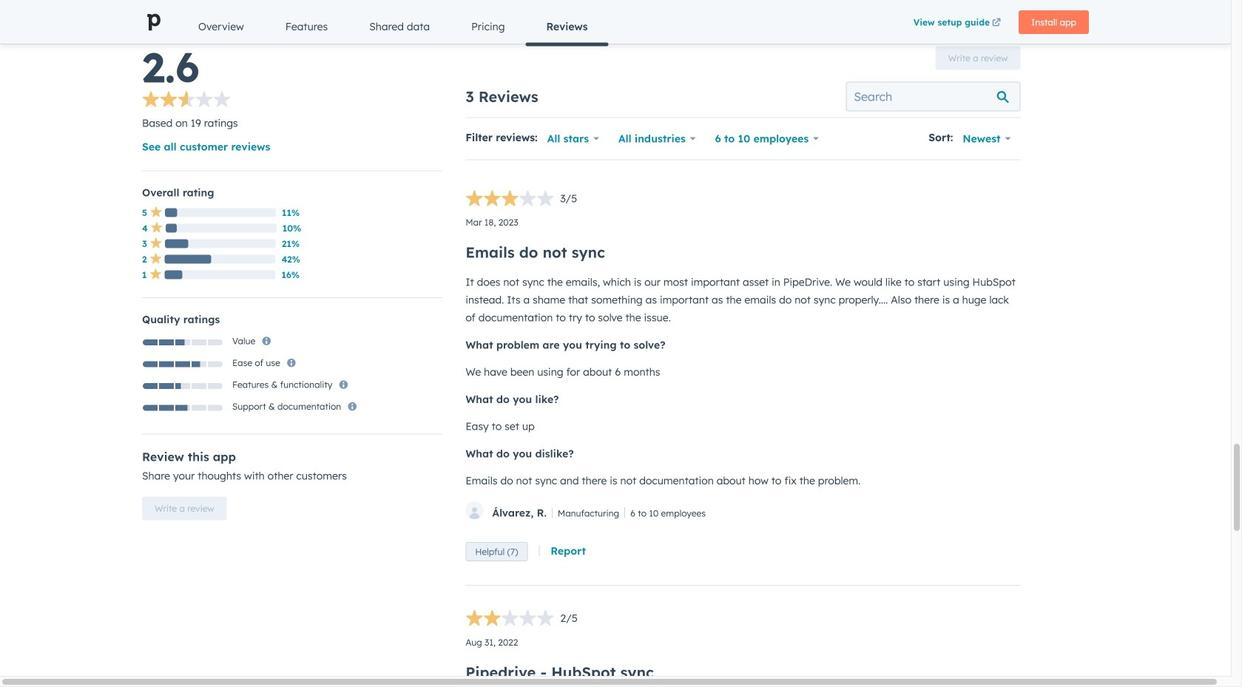 Task type: locate. For each thing, give the bounding box(es) containing it.
navigation
[[178, 9, 907, 46]]

overall rating meter
[[142, 91, 231, 111], [466, 190, 578, 211], [142, 339, 224, 347], [142, 361, 224, 368], [142, 383, 224, 390], [142, 405, 224, 412], [466, 610, 578, 631]]

10% of users left a 4 star review. progress bar
[[166, 224, 177, 233]]

21% of users left a 3 star review. progress bar
[[165, 239, 188, 248]]

Search reviews search field
[[846, 82, 1021, 111]]

11% of users left a 5 star review. progress bar
[[165, 208, 177, 217]]

42% of users left a 2 star review. progress bar
[[165, 255, 211, 264]]



Task type: describe. For each thing, give the bounding box(es) containing it.
16% of users left a 1 star review. progress bar
[[165, 270, 182, 279]]



Task type: vqa. For each thing, say whether or not it's contained in the screenshot.
navigation on the top of page
yes



